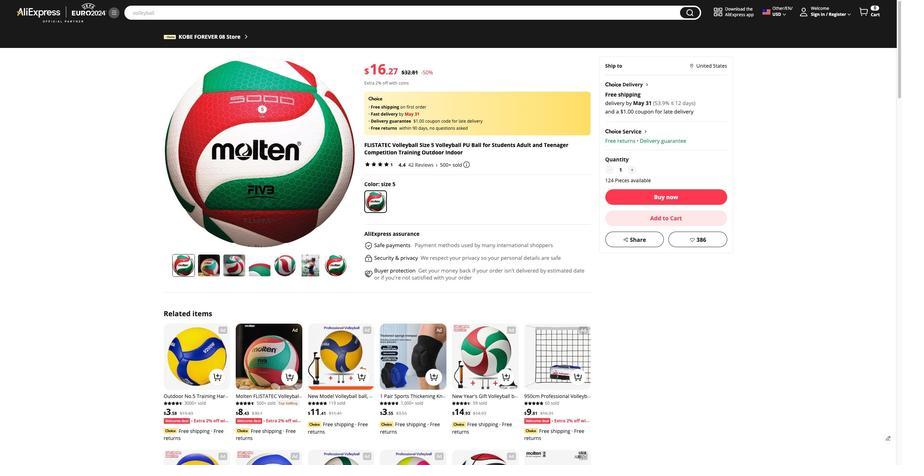Task type: describe. For each thing, give the bounding box(es) containing it.
volleyball text field
[[129, 9, 677, 16]]



Task type: locate. For each thing, give the bounding box(es) containing it.
None text field
[[615, 166, 627, 174]]

None button
[[680, 7, 700, 18]]

1sqid_b image
[[111, 10, 117, 16]]



Task type: vqa. For each thing, say whether or not it's contained in the screenshot.
by
no



